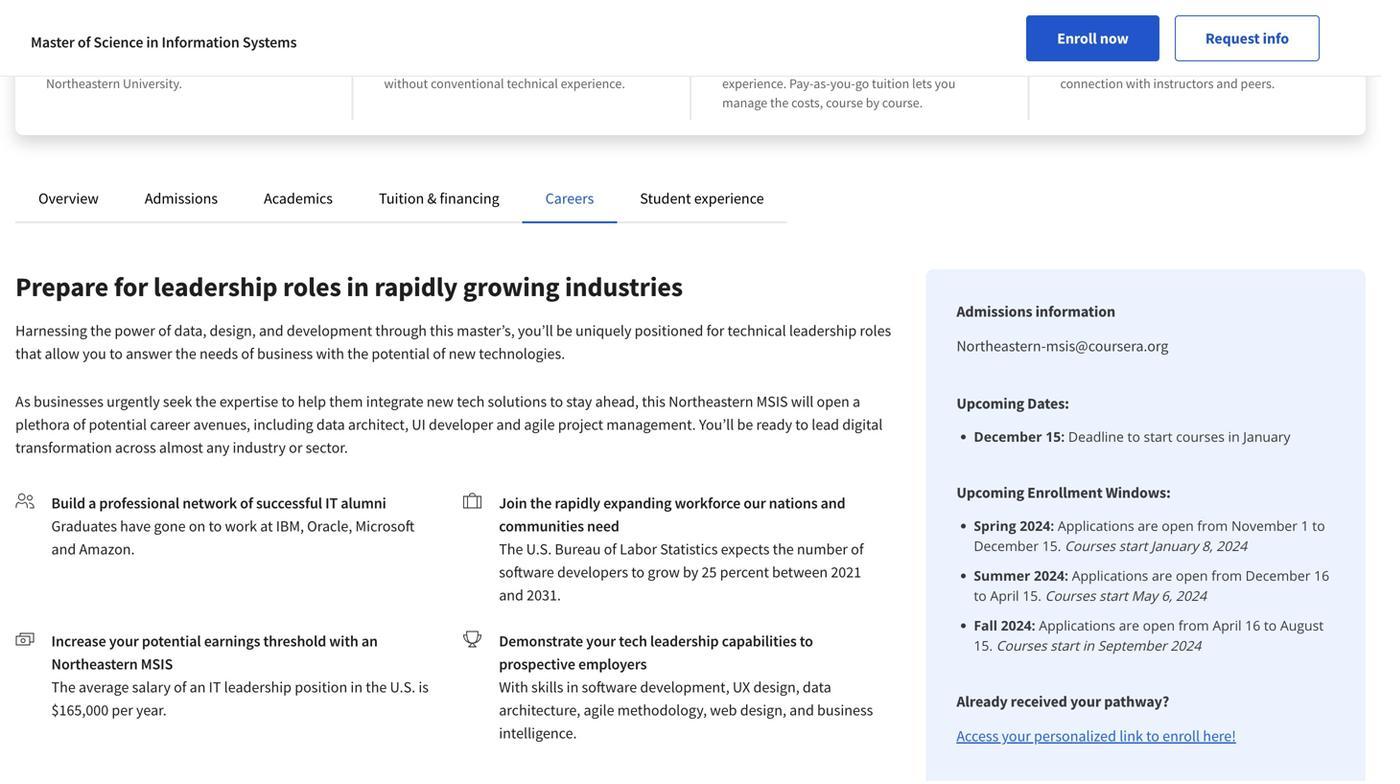 Task type: describe. For each thing, give the bounding box(es) containing it.
oracle,
[[307, 517, 352, 536]]

professional
[[99, 494, 179, 513]]

skills
[[532, 678, 564, 697]]

2 vertical spatial design,
[[740, 701, 787, 720]]

courses
[[1176, 428, 1225, 446]]

applications for in
[[1039, 617, 1116, 635]]

connection
[[1061, 75, 1123, 92]]

in left september
[[1083, 637, 1095, 655]]

0 vertical spatial december
[[974, 428, 1042, 446]]

1
[[1301, 517, 1309, 535]]

workforce
[[675, 494, 741, 513]]

already
[[957, 693, 1008, 712]]

open for fall 2024:
[[1143, 617, 1175, 635]]

with inside harnessing the power of data, design, and development through this master's, you'll be uniquely positioned for technical leadership roles that allow you to answer the needs of business with the potential of new technologies.
[[316, 344, 344, 364]]

ibm,
[[276, 517, 304, 536]]

build a professional network of successful it alumni graduates have gone on to work at ibm, oracle, microsoft and amazon.
[[51, 494, 415, 559]]

college
[[128, 56, 170, 73]]

capabilities
[[722, 632, 797, 651]]

master
[[31, 33, 75, 52]]

0 horizontal spatial roles
[[283, 270, 341, 304]]

courses for fall 2024:
[[996, 637, 1047, 655]]

start left courses
[[1144, 428, 1173, 446]]

are for in
[[1119, 617, 1140, 635]]

2024 for courses start may 6, 2024
[[1176, 587, 1207, 605]]

you inside harnessing the power of data, design, and development through this master's, you'll be uniquely positioned for technical leadership roles that allow you to answer the needs of business with the potential of new technologies.
[[83, 344, 106, 364]]

across
[[115, 438, 156, 458]]

communities
[[499, 517, 584, 536]]

list item containing spring 2024:
[[974, 516, 1335, 556]]

access
[[957, 727, 999, 746]]

of up 'offered'
[[78, 33, 91, 52]]

for up power in the left top of the page
[[114, 270, 148, 304]]

to down will
[[796, 415, 809, 435]]

tuition & financing
[[379, 189, 499, 208]]

applications for may
[[1072, 567, 1149, 585]]

by inside join the rapidly expanding workforce our nations and communities need the u.s. bureau of labor statistics expects the number of software developers to grow by 25 percent between 2021 and 2031.
[[683, 563, 699, 582]]

upcoming for upcoming dates:
[[957, 394, 1025, 413]]

work
[[225, 517, 257, 536]]

power
[[114, 321, 155, 341]]

april inside applications are open from december 16 to april 15.
[[990, 587, 1019, 605]]

may
[[1132, 587, 1158, 605]]

the inside increase your potential earnings threshold with an northeastern msis the average salary of an it leadership position in the u.s. is $165,000 per year.
[[51, 678, 76, 697]]

and inside harnessing the power of data, design, and development through this master's, you'll be uniquely positioned for technical leadership roles that allow you to answer the needs of business with the potential of new technologies.
[[259, 321, 284, 341]]

be inside as businesses urgently seek the expertise to help them integrate new tech solutions to stay ahead, this northeastern msis will open a plethora of potential career avenues, including data architect, ui developer and agile project management. you'll be ready to lead digital transformation across almost any industry or sector.
[[737, 415, 753, 435]]

any
[[206, 438, 230, 458]]

courses for summer 2024:
[[1045, 587, 1096, 605]]

access your personalized link to enroll here!
[[957, 727, 1236, 746]]

university.
[[123, 75, 182, 92]]

lecture
[[1061, 56, 1103, 73]]

your up the personalized
[[1071, 693, 1101, 712]]

architect,
[[348, 415, 409, 435]]

for inside hassle-free pathways for learners with or without conventional technical experience.
[[506, 56, 522, 73]]

courses for spring 2024:
[[1065, 537, 1116, 555]]

increase your potential earnings threshold with an northeastern msis the average salary of an it leadership position in the u.s. is $165,000 per year.
[[51, 632, 429, 720]]

applications for january
[[1058, 517, 1135, 535]]

in right courses
[[1228, 428, 1240, 446]]

leadership inside increase your potential earnings threshold with an northeastern msis the average salary of an it leadership position in the u.s. is $165,000 per year.
[[224, 678, 292, 697]]

by inside the accredited engineering degree offered by the college of engineering at northeastern university.
[[91, 56, 104, 73]]

average
[[79, 678, 129, 697]]

msis inside as businesses urgently seek the expertise to help them integrate new tech solutions to stay ahead, this northeastern msis will open a plethora of potential career avenues, including data architect, ui developer and agile project management. you'll be ready to lead digital transformation across almost any industry or sector.
[[757, 392, 788, 412]]

roles inside harnessing the power of data, design, and development through this master's, you'll be uniquely positioned for technical leadership roles that allow you to answer the needs of business with the potential of new technologies.
[[860, 321, 891, 341]]

position
[[295, 678, 347, 697]]

agile inside demonstrate your tech leadership capabilities to prospective employers with skills in software development, ux design, data architecture, agile methodology, web design, and business intelligence.
[[584, 701, 615, 720]]

join
[[499, 494, 527, 513]]

northeastern-msis@coursera.org
[[957, 337, 1169, 356]]

link
[[1120, 727, 1143, 746]]

list item containing december 15:
[[974, 427, 1335, 447]]

personalized
[[1034, 727, 1117, 746]]

leadership inside demonstrate your tech leadership capabilities to prospective employers with skills in software development, ux design, data architecture, agile methodology, web design, and business intelligence.
[[650, 632, 719, 651]]

harnessing the power of data, design, and development through this master's, you'll be uniquely positioned for technical leadership roles that allow you to answer the needs of business with the potential of new technologies.
[[15, 321, 891, 364]]

to inside demonstrate your tech leadership capabilities to prospective employers with skills in software development, ux design, data architecture, agile methodology, web design, and business intelligence.
[[800, 632, 813, 651]]

technical inside harnessing the power of data, design, and development through this master's, you'll be uniquely positioned for technical leadership roles that allow you to answer the needs of business with the potential of new technologies.
[[728, 321, 786, 341]]

gone
[[154, 517, 186, 536]]

the up communities
[[530, 494, 552, 513]]

or inside as businesses urgently seek the expertise to help them integrate new tech solutions to stay ahead, this northeastern msis will open a plethora of potential career avenues, including data architect, ui developer and agile project management. you'll be ready to lead digital transformation across almost any industry or sector.
[[289, 438, 303, 458]]

management.
[[607, 415, 696, 435]]

this inside harnessing the power of data, design, and development through this master's, you'll be uniquely positioned for technical leadership roles that allow you to answer the needs of business with the potential of new technologies.
[[430, 321, 454, 341]]

the inside $28,000 for learners without technical experience. pay-as-you-go tuition lets you manage the costs, course by course.
[[770, 94, 789, 111]]

16 for december
[[1314, 567, 1330, 585]]

instructors
[[1154, 75, 1214, 92]]

15:
[[1046, 428, 1065, 446]]

by inside $28,000 for learners without technical experience. pay-as-you-go tuition lets you manage the costs, course by course.
[[866, 94, 880, 111]]

open for summer 2024:
[[1176, 567, 1208, 585]]

upcoming for upcoming enrollment windows:
[[957, 484, 1025, 503]]

is
[[419, 678, 429, 697]]

hassle-
[[384, 56, 425, 73]]

web
[[710, 701, 737, 720]]

you inside $28,000 for learners without technical experience. pay-as-you-go tuition lets you manage the costs, course by course.
[[935, 75, 956, 92]]

seek
[[163, 392, 192, 412]]

business inside demonstrate your tech leadership capabilities to prospective employers with skills in software development, ux design, data architecture, agile methodology, web design, and business intelligence.
[[817, 701, 873, 720]]

in up development
[[347, 270, 369, 304]]

open inside as businesses urgently seek the expertise to help them integrate new tech solutions to stay ahead, this northeastern msis will open a plethora of potential career avenues, including data architect, ui developer and agile project management. you'll be ready to lead digital transformation across almost any industry or sector.
[[817, 392, 850, 412]]

needs
[[200, 344, 238, 364]]

now
[[1100, 29, 1129, 48]]

harnessing
[[15, 321, 87, 341]]

technical inside $28,000 for learners without technical experience. pay-as-you-go tuition lets you manage the costs, course by course.
[[882, 56, 933, 73]]

them
[[329, 392, 363, 412]]

almost
[[159, 438, 203, 458]]

open for spring 2024:
[[1162, 517, 1194, 535]]

including
[[253, 415, 313, 435]]

that
[[15, 344, 42, 364]]

$28,000 for learners without technical experience. pay-as-you-go tuition lets you manage the costs, course by course.
[[722, 56, 956, 111]]

16 for april
[[1245, 617, 1261, 635]]

earnings
[[204, 632, 260, 651]]

to right link
[[1146, 727, 1160, 746]]

2024: for summer 2024:
[[1034, 567, 1069, 585]]

online
[[1110, 29, 1161, 53]]

are for may
[[1152, 567, 1173, 585]]

from for november
[[1198, 517, 1228, 535]]

already received your pathway?
[[957, 693, 1170, 712]]

to inside join the rapidly expanding workforce our nations and communities need the u.s. bureau of labor statistics expects the number of software developers to grow by 25 percent between 2021 and 2031.
[[631, 563, 645, 582]]

list item containing summer 2024:
[[974, 566, 1335, 606]]

microsoft
[[355, 517, 415, 536]]

for inside harnessing the power of data, design, and development through this master's, you'll be uniquely positioned for technical leadership roles that allow you to answer the needs of business with the potential of new technologies.
[[707, 321, 725, 341]]

bureau
[[555, 540, 601, 559]]

information
[[1036, 302, 1116, 321]]

the down data,
[[175, 344, 196, 364]]

potential inside as businesses urgently seek the expertise to help them integrate new tech solutions to stay ahead, this northeastern msis will open a plethora of potential career avenues, including data architect, ui developer and agile project management. you'll be ready to lead digital transformation across almost any industry or sector.
[[89, 415, 147, 435]]

0 horizontal spatial an
[[190, 678, 206, 697]]

start for in
[[1051, 637, 1079, 655]]

december inside applications are open from december 16 to april 15.
[[1246, 567, 1311, 585]]

videos,
[[1105, 56, 1145, 73]]

peers.
[[1241, 75, 1275, 92]]

this inside as businesses urgently seek the expertise to help them integrate new tech solutions to stay ahead, this northeastern msis will open a plethora of potential career avenues, including data architect, ui developer and agile project management. you'll be ready to lead digital transformation across almost any industry or sector.
[[642, 392, 666, 412]]

industries
[[565, 270, 683, 304]]

to left the stay
[[550, 392, 563, 412]]

leadership inside harnessing the power of data, design, and development through this master's, you'll be uniquely positioned for technical leadership roles that allow you to answer the needs of business with the potential of new technologies.
[[789, 321, 857, 341]]

of down need
[[604, 540, 617, 559]]

solutions
[[488, 392, 547, 412]]

of right the "needs"
[[241, 344, 254, 364]]

tuition
[[379, 189, 424, 208]]

$165,000
[[51, 701, 109, 720]]

potential inside increase your potential earnings threshold with an northeastern msis the average salary of an it leadership position in the u.s. is $165,000 per year.
[[142, 632, 201, 651]]

admissions for admissions
[[145, 189, 218, 208]]

data inside demonstrate your tech leadership capabilities to prospective employers with skills in software development, ux design, data architecture, agile methodology, web design, and business intelligence.
[[803, 678, 832, 697]]

2021
[[831, 563, 862, 582]]

enroll
[[1057, 29, 1097, 48]]

in up college
[[146, 33, 159, 52]]

amazon.
[[79, 540, 135, 559]]

courses start january 8, 2024
[[1065, 537, 1247, 555]]

and right projects,
[[1313, 56, 1334, 73]]

1 vertical spatial january
[[1151, 537, 1199, 555]]

sector.
[[306, 438, 348, 458]]

accredited engineering degree offered by the college of engineering at northeastern university.
[[46, 29, 294, 92]]

your for tech
[[586, 632, 616, 651]]

career
[[150, 415, 190, 435]]

tuition
[[872, 75, 910, 92]]

applications are open from december 16 to april 15.
[[974, 567, 1330, 605]]

engineering
[[137, 29, 234, 53]]

and right nations
[[821, 494, 846, 513]]

from for december
[[1212, 567, 1242, 585]]

learners inside $28,000 for learners without technical experience. pay-as-you-go tuition lets you manage the costs, course by course.
[[787, 56, 832, 73]]

degree
[[238, 29, 294, 53]]

number
[[797, 540, 848, 559]]

summer 2024:
[[974, 567, 1069, 585]]

student
[[640, 189, 691, 208]]

architecture,
[[499, 701, 581, 720]]

graduates
[[51, 517, 117, 536]]

course.
[[882, 94, 923, 111]]

15. for courses start in september 2024
[[974, 637, 993, 655]]

to inside harnessing the power of data, design, and development through this master's, you'll be uniquely positioned for technical leadership roles that allow you to answer the needs of business with the potential of new technologies.
[[109, 344, 123, 364]]

the down development
[[347, 344, 369, 364]]

demonstrate your tech leadership capabilities to prospective employers with skills in software development, ux design, data architecture, agile methodology, web design, and business intelligence.
[[499, 632, 873, 743]]

prepare
[[15, 270, 109, 304]]

information
[[162, 33, 240, 52]]

of up 2021
[[851, 540, 864, 559]]

start for may
[[1099, 587, 1128, 605]]



Task type: vqa. For each thing, say whether or not it's contained in the screenshot.


Task type: locate. For each thing, give the bounding box(es) containing it.
our
[[744, 494, 766, 513]]

0 vertical spatial 15.
[[1043, 537, 1061, 555]]

2024 down 6,
[[1171, 637, 1201, 655]]

by down go
[[866, 94, 880, 111]]

from for april
[[1179, 617, 1209, 635]]

1 vertical spatial 2024
[[1176, 587, 1207, 605]]

learners inside hassle-free pathways for learners with or without conventional technical experience.
[[525, 56, 570, 73]]

and down solutions
[[496, 415, 521, 435]]

academics
[[264, 189, 333, 208]]

1 upcoming from the top
[[957, 394, 1025, 413]]

u.s. inside increase your potential earnings threshold with an northeastern msis the average salary of an it leadership position in the u.s. is $165,000 per year.
[[390, 678, 416, 697]]

business inside harnessing the power of data, design, and development through this master's, you'll be uniquely positioned for technical leadership roles that allow you to answer the needs of business with the potential of new technologies.
[[257, 344, 313, 364]]

from inside applications are open from december 16 to april 15.
[[1212, 567, 1242, 585]]

2 horizontal spatial by
[[866, 94, 880, 111]]

are up september
[[1119, 617, 1140, 635]]

1 horizontal spatial by
[[683, 563, 699, 582]]

lead
[[812, 415, 839, 435]]

1 horizontal spatial data
[[803, 678, 832, 697]]

access your personalized link to enroll here! link
[[957, 727, 1236, 746]]

applications are open from november 1 to december 15.
[[974, 517, 1325, 555]]

u.s. down communities
[[526, 540, 552, 559]]

list item down "courses start january 8, 2024"
[[974, 566, 1335, 606]]

new down master's,
[[449, 344, 476, 364]]

pathway?
[[1104, 693, 1170, 712]]

1 vertical spatial admissions
[[957, 302, 1033, 321]]

1 vertical spatial at
[[260, 517, 273, 536]]

0 vertical spatial roles
[[283, 270, 341, 304]]

the inside as businesses urgently seek the expertise to help them integrate new tech solutions to stay ahead, this northeastern msis will open a plethora of potential career avenues, including data architect, ui developer and agile project management. you'll be ready to lead digital transformation across almost any industry or sector.
[[195, 392, 216, 412]]

it down earnings
[[209, 678, 221, 697]]

in inside increase your potential earnings threshold with an northeastern msis the average salary of an it leadership position in the u.s. is $165,000 per year.
[[351, 678, 363, 697]]

new inside as businesses urgently seek the expertise to help them integrate new tech solutions to stay ahead, this northeastern msis will open a plethora of potential career avenues, including data architect, ui developer and agile project management. you'll be ready to lead digital transformation across almost any industry or sector.
[[427, 392, 454, 412]]

hassle-free pathways for learners with or without conventional technical experience.
[[384, 56, 625, 92]]

in
[[146, 33, 159, 52], [347, 270, 369, 304], [1228, 428, 1240, 446], [1083, 637, 1095, 655], [351, 678, 363, 697], [567, 678, 579, 697]]

2 list item from the top
[[974, 516, 1335, 556]]

0 vertical spatial potential
[[372, 344, 430, 364]]

applications down enrollment
[[1058, 517, 1135, 535]]

0 vertical spatial 2024:
[[1020, 517, 1055, 535]]

2024: right fall
[[1001, 617, 1036, 635]]

6,
[[1162, 587, 1173, 605]]

2 vertical spatial from
[[1179, 617, 1209, 635]]

applications inside applications are open from december 16 to april 15.
[[1072, 567, 1149, 585]]

software inside demonstrate your tech leadership capabilities to prospective employers with skills in software development, ux design, data architecture, agile methodology, web design, and business intelligence.
[[582, 678, 637, 697]]

0 vertical spatial u.s.
[[526, 540, 552, 559]]

2 vertical spatial by
[[683, 563, 699, 582]]

1 vertical spatial are
[[1152, 567, 1173, 585]]

courses down enrollment
[[1065, 537, 1116, 555]]

science
[[94, 33, 143, 52]]

free
[[425, 56, 447, 73]]

at left ibm,
[[260, 517, 273, 536]]

northeastern inside the accredited engineering degree offered by the college of engineering at northeastern university.
[[46, 75, 120, 92]]

0 vertical spatial from
[[1198, 517, 1228, 535]]

and inside build a professional network of successful it alumni graduates have gone on to work at ibm, oracle, microsoft and amazon.
[[51, 540, 76, 559]]

experience. inside hassle-free pathways for learners with or without conventional technical experience.
[[561, 75, 625, 92]]

to down labor
[[631, 563, 645, 582]]

open
[[817, 392, 850, 412], [1162, 517, 1194, 535], [1176, 567, 1208, 585], [1143, 617, 1175, 635]]

to right 1
[[1313, 517, 1325, 535]]

0 horizontal spatial tech
[[457, 392, 485, 412]]

are for january
[[1138, 517, 1159, 535]]

0 horizontal spatial 16
[[1245, 617, 1261, 635]]

2 vertical spatial potential
[[142, 632, 201, 651]]

to down summer
[[974, 587, 987, 605]]

list item containing fall 2024:
[[974, 616, 1335, 656]]

and inside as businesses urgently seek the expertise to help them integrate new tech solutions to stay ahead, this northeastern msis will open a plethora of potential career avenues, including data architect, ui developer and agile project management. you'll be ready to lead digital transformation across almost any industry or sector.
[[496, 415, 521, 435]]

0 horizontal spatial experience.
[[561, 75, 625, 92]]

of down businesses
[[73, 415, 86, 435]]

0 vertical spatial data
[[316, 415, 345, 435]]

and left 2031.
[[499, 586, 524, 605]]

northeastern inside increase your potential earnings threshold with an northeastern msis the average salary of an it leadership position in the u.s. is $165,000 per year.
[[51, 655, 138, 674]]

of up work at the bottom of the page
[[240, 494, 253, 513]]

design,
[[210, 321, 256, 341], [754, 678, 800, 697], [740, 701, 787, 720]]

overview link
[[38, 189, 99, 208]]

start up applications are open from december 16 to april 15.
[[1119, 537, 1148, 555]]

leadership down earnings
[[224, 678, 292, 697]]

and down practical
[[1217, 75, 1238, 92]]

1 vertical spatial be
[[737, 415, 753, 435]]

open inside applications are open from april 16 to august 15.
[[1143, 617, 1175, 635]]

1 learners from the left
[[525, 56, 570, 73]]

16 inside applications are open from april 16 to august 15.
[[1245, 617, 1261, 635]]

2024 for courses start january 8, 2024
[[1217, 537, 1247, 555]]

april left august
[[1213, 617, 1242, 635]]

august
[[1281, 617, 1324, 635]]

1 horizontal spatial msis
[[757, 392, 788, 412]]

to inside build a professional network of successful it alumni graduates have gone on to work at ibm, oracle, microsoft and amazon.
[[209, 517, 222, 536]]

1 vertical spatial msis
[[141, 655, 173, 674]]

learners up pay-
[[787, 56, 832, 73]]

1 vertical spatial software
[[582, 678, 637, 697]]

4 list item from the top
[[974, 616, 1335, 656]]

2024 right 8,
[[1217, 537, 1247, 555]]

the up avenues,
[[195, 392, 216, 412]]

are inside applications are open from april 16 to august 15.
[[1119, 617, 1140, 635]]

between
[[772, 563, 828, 582]]

your for personalized
[[1002, 727, 1031, 746]]

15. up summer 2024:
[[1043, 537, 1061, 555]]

0 horizontal spatial software
[[499, 563, 554, 582]]

to inside applications are open from december 16 to april 15.
[[974, 587, 987, 605]]

2 upcoming from the top
[[957, 484, 1025, 503]]

1 vertical spatial without
[[384, 75, 428, 92]]

0 vertical spatial april
[[990, 587, 1019, 605]]

upcoming up spring on the right bottom of page
[[957, 484, 1025, 503]]

0 vertical spatial 2024
[[1217, 537, 1247, 555]]

0 horizontal spatial agile
[[524, 415, 555, 435]]

design, down ux
[[740, 701, 787, 720]]

2 experience. from the left
[[722, 75, 787, 92]]

the
[[499, 540, 523, 559], [51, 678, 76, 697]]

1 vertical spatial northeastern
[[669, 392, 754, 412]]

the left costs,
[[770, 94, 789, 111]]

demonstrate
[[499, 632, 583, 651]]

1 horizontal spatial without
[[835, 56, 879, 73]]

master's,
[[457, 321, 515, 341]]

manage
[[722, 94, 768, 111]]

by
[[91, 56, 104, 73], [866, 94, 880, 111], [683, 563, 699, 582]]

development
[[287, 321, 372, 341]]

1 vertical spatial 16
[[1245, 617, 1261, 635]]

academics link
[[264, 189, 333, 208]]

threshold
[[263, 632, 326, 651]]

0 vertical spatial by
[[91, 56, 104, 73]]

windows:
[[1106, 484, 1171, 503]]

technical right positioned
[[728, 321, 786, 341]]

of inside increase your potential earnings threshold with an northeastern msis the average salary of an it leadership position in the u.s. is $165,000 per year.
[[174, 678, 187, 697]]

by left 25
[[683, 563, 699, 582]]

1 vertical spatial design,
[[754, 678, 800, 697]]

courses start in september 2024
[[996, 637, 1201, 655]]

experience. inside $28,000 for learners without technical experience. pay-as-you-go tuition lets you manage the costs, course by course.
[[722, 75, 787, 92]]

integrate
[[366, 392, 424, 412]]

start left may at the right
[[1099, 587, 1128, 605]]

northeastern up you'll
[[669, 392, 754, 412]]

at inside build a professional network of successful it alumni graduates have gone on to work at ibm, oracle, microsoft and amazon.
[[260, 517, 273, 536]]

tech inside demonstrate your tech leadership capabilities to prospective employers with skills in software development, ux design, data architecture, agile methodology, web design, and business intelligence.
[[619, 632, 647, 651]]

for right $28,000
[[768, 56, 784, 73]]

of left data,
[[158, 321, 171, 341]]

1 horizontal spatial admissions
[[957, 302, 1033, 321]]

1 horizontal spatial april
[[1213, 617, 1242, 635]]

of inside the accredited engineering degree offered by the college of engineering at northeastern university.
[[172, 56, 184, 73]]

design, up the "needs"
[[210, 321, 256, 341]]

15. down summer 2024:
[[1023, 587, 1042, 605]]

0 horizontal spatial it
[[209, 678, 221, 697]]

applications are open from april 16 to august 15.
[[974, 617, 1324, 655]]

list item
[[974, 427, 1335, 447], [974, 516, 1335, 556], [974, 566, 1335, 606], [974, 616, 1335, 656]]

1 vertical spatial new
[[427, 392, 454, 412]]

list containing spring 2024:
[[964, 516, 1335, 656]]

1 horizontal spatial the
[[499, 540, 523, 559]]

2 learners from the left
[[787, 56, 832, 73]]

1 experience. from the left
[[561, 75, 625, 92]]

15. inside applications are open from december 16 to april 15.
[[1023, 587, 1042, 605]]

0 horizontal spatial or
[[289, 438, 303, 458]]

the down science
[[107, 56, 125, 73]]

agile inside as businesses urgently seek the expertise to help them integrate new tech solutions to stay ahead, this northeastern msis will open a plethora of potential career avenues, including data architect, ui developer and agile project management. you'll be ready to lead digital transformation across almost any industry or sector.
[[524, 415, 555, 435]]

costs,
[[792, 94, 823, 111]]

software up 2031.
[[499, 563, 554, 582]]

16 left august
[[1245, 617, 1261, 635]]

2024: for fall 2024:
[[1001, 617, 1036, 635]]

8,
[[1202, 537, 1213, 555]]

0 vertical spatial 16
[[1314, 567, 1330, 585]]

successful
[[256, 494, 322, 513]]

leadership
[[153, 270, 278, 304], [789, 321, 857, 341], [650, 632, 719, 651], [224, 678, 292, 697]]

technical inside hassle-free pathways for learners with or without conventional technical experience.
[[507, 75, 558, 92]]

2 vertical spatial northeastern
[[51, 655, 138, 674]]

this
[[430, 321, 454, 341], [642, 392, 666, 412]]

2 vertical spatial 15.
[[974, 637, 993, 655]]

of inside build a professional network of successful it alumni graduates have gone on to work at ibm, oracle, microsoft and amazon.
[[240, 494, 253, 513]]

it up oracle,
[[325, 494, 338, 513]]

january
[[1244, 428, 1291, 446], [1151, 537, 1199, 555]]

the down communities
[[499, 540, 523, 559]]

the inside join the rapidly expanding workforce our nations and communities need the u.s. bureau of labor statistics expects the number of software developers to grow by 25 percent between 2021 and 2031.
[[499, 540, 523, 559]]

of inside as businesses urgently seek the expertise to help them integrate new tech solutions to stay ahead, this northeastern msis will open a plethora of potential career avenues, including data architect, ui developer and agile project management. you'll be ready to lead digital transformation across almost any industry or sector.
[[73, 415, 86, 435]]

1 vertical spatial it
[[209, 678, 221, 697]]

an right salary
[[190, 678, 206, 697]]

0 vertical spatial the
[[499, 540, 523, 559]]

applications inside applications are open from april 16 to august 15.
[[1039, 617, 1116, 635]]

to right deadline
[[1128, 428, 1141, 446]]

it inside increase your potential earnings threshold with an northeastern msis the average salary of an it leadership position in the u.s. is $165,000 per year.
[[209, 678, 221, 697]]

business
[[257, 344, 313, 364], [817, 701, 873, 720]]

stay
[[566, 392, 592, 412]]

your right increase
[[109, 632, 139, 651]]

as
[[15, 392, 30, 412]]

roles up digital
[[860, 321, 891, 341]]

student experience link
[[640, 189, 764, 208]]

rapidly up need
[[555, 494, 601, 513]]

the inside the accredited engineering degree offered by the college of engineering at northeastern university.
[[107, 56, 125, 73]]

expanding
[[603, 494, 672, 513]]

1 vertical spatial agile
[[584, 701, 615, 720]]

1 list item from the top
[[974, 427, 1335, 447]]

0 horizontal spatial be
[[556, 321, 573, 341]]

start for january
[[1119, 537, 1148, 555]]

the left power in the left top of the page
[[90, 321, 111, 341]]

to inside applications are open from april 16 to august 15.
[[1264, 617, 1277, 635]]

tech up employers
[[619, 632, 647, 651]]

without inside hassle-free pathways for learners with or without conventional technical experience.
[[384, 75, 428, 92]]

0 horizontal spatial msis
[[141, 655, 173, 674]]

new inside harnessing the power of data, design, and development through this master's, you'll be uniquely positioned for technical leadership roles that allow you to answer the needs of business with the potential of new technologies.
[[449, 344, 476, 364]]

1 vertical spatial data
[[803, 678, 832, 697]]

1 horizontal spatial u.s.
[[526, 540, 552, 559]]

from inside applications are open from april 16 to august 15.
[[1179, 617, 1209, 635]]

1 horizontal spatial you
[[935, 75, 956, 92]]

rapidly up through
[[374, 270, 458, 304]]

with inside 100% online lecture videos, interactive practical projects, and connection with instructors and peers.
[[1126, 75, 1151, 92]]

tech up developer
[[457, 392, 485, 412]]

0 vertical spatial agile
[[524, 415, 555, 435]]

pay-
[[790, 75, 814, 92]]

dates:
[[1028, 394, 1070, 413]]

1 horizontal spatial an
[[361, 632, 378, 651]]

1 vertical spatial a
[[88, 494, 96, 513]]

1 vertical spatial this
[[642, 392, 666, 412]]

upcoming left the dates:
[[957, 394, 1025, 413]]

u.s. left is
[[390, 678, 416, 697]]

with inside hassle-free pathways for learners with or without conventional technical experience.
[[573, 56, 598, 73]]

1 vertical spatial rapidly
[[555, 494, 601, 513]]

data right ux
[[803, 678, 832, 697]]

from up 8,
[[1198, 517, 1228, 535]]

0 horizontal spatial technical
[[507, 75, 558, 92]]

agile down solutions
[[524, 415, 555, 435]]

applications up courses start may 6, 2024
[[1072, 567, 1149, 585]]

without inside $28,000 for learners without technical experience. pay-as-you-go tuition lets you manage the costs, course by course.
[[835, 56, 879, 73]]

0 vertical spatial admissions
[[145, 189, 218, 208]]

technical right conventional
[[507, 75, 558, 92]]

leadership up data,
[[153, 270, 278, 304]]

16 inside applications are open from december 16 to april 15.
[[1314, 567, 1330, 585]]

1 vertical spatial business
[[817, 701, 873, 720]]

you'll
[[518, 321, 553, 341]]

0 horizontal spatial learners
[[525, 56, 570, 73]]

design, inside harnessing the power of data, design, and development through this master's, you'll be uniquely positioned for technical leadership roles that allow you to answer the needs of business with the potential of new technologies.
[[210, 321, 256, 341]]

data inside as businesses urgently seek the expertise to help them integrate new tech solutions to stay ahead, this northeastern msis will open a plethora of potential career avenues, including data architect, ui developer and agile project management. you'll be ready to lead digital transformation across almost any industry or sector.
[[316, 415, 345, 435]]

at
[[256, 56, 267, 73], [260, 517, 273, 536]]

industry
[[233, 438, 286, 458]]

northeastern inside as businesses urgently seek the expertise to help them integrate new tech solutions to stay ahead, this northeastern msis will open a plethora of potential career avenues, including data architect, ui developer and agile project management. you'll be ready to lead digital transformation across almost any industry or sector.
[[669, 392, 754, 412]]

1 horizontal spatial learners
[[787, 56, 832, 73]]

to down power in the left top of the page
[[109, 344, 123, 364]]

15. for courses start january 8, 2024
[[1043, 537, 1061, 555]]

msis inside increase your potential earnings threshold with an northeastern msis the average salary of an it leadership position in the u.s. is $165,000 per year.
[[141, 655, 173, 674]]

25
[[702, 563, 717, 582]]

1 vertical spatial roles
[[860, 321, 891, 341]]

at down degree
[[256, 56, 267, 73]]

software down employers
[[582, 678, 637, 697]]

3 list item from the top
[[974, 566, 1335, 606]]

prospective
[[499, 655, 575, 674]]

rapidly
[[374, 270, 458, 304], [555, 494, 601, 513]]

1 horizontal spatial january
[[1244, 428, 1291, 446]]

to inside applications are open from november 1 to december 15.
[[1313, 517, 1325, 535]]

to right the on
[[209, 517, 222, 536]]

1 horizontal spatial agile
[[584, 701, 615, 720]]

december 15: deadline to start courses in january
[[974, 428, 1291, 446]]

december inside applications are open from november 1 to december 15.
[[974, 537, 1039, 555]]

roles up development
[[283, 270, 341, 304]]

1 horizontal spatial be
[[737, 415, 753, 435]]

15. inside applications are open from april 16 to august 15.
[[974, 637, 993, 655]]

a inside as businesses urgently seek the expertise to help them integrate new tech solutions to stay ahead, this northeastern msis will open a plethora of potential career avenues, including data architect, ui developer and agile project management. you'll be ready to lead digital transformation across almost any industry or sector.
[[853, 392, 861, 412]]

roles
[[283, 270, 341, 304], [860, 321, 891, 341]]

$28,000
[[722, 56, 766, 73]]

tech inside as businesses urgently seek the expertise to help them integrate new tech solutions to stay ahead, this northeastern msis will open a plethora of potential career avenues, including data architect, ui developer and agile project management. you'll be ready to lead digital transformation across almost any industry or sector.
[[457, 392, 485, 412]]

from inside applications are open from november 1 to december 15.
[[1198, 517, 1228, 535]]

go
[[855, 75, 869, 92]]

a inside build a professional network of successful it alumni graduates have gone on to work at ibm, oracle, microsoft and amazon.
[[88, 494, 96, 513]]

plethora
[[15, 415, 70, 435]]

0 vertical spatial rapidly
[[374, 270, 458, 304]]

or
[[601, 56, 612, 73], [289, 438, 303, 458]]

expects
[[721, 540, 770, 559]]

100%
[[1061, 29, 1106, 53]]

experience
[[694, 189, 764, 208]]

student experience
[[640, 189, 764, 208]]

it inside build a professional network of successful it alumni graduates have gone on to work at ibm, oracle, microsoft and amazon.
[[325, 494, 338, 513]]

list
[[964, 516, 1335, 656]]

projects,
[[1261, 56, 1310, 73]]

0 vertical spatial or
[[601, 56, 612, 73]]

potential down urgently
[[89, 415, 147, 435]]

0 horizontal spatial business
[[257, 344, 313, 364]]

open up lead
[[817, 392, 850, 412]]

development,
[[640, 678, 730, 697]]

upcoming
[[957, 394, 1025, 413], [957, 484, 1025, 503]]

1 vertical spatial technical
[[507, 75, 558, 92]]

to up including
[[281, 392, 295, 412]]

1 horizontal spatial roles
[[860, 321, 891, 341]]

1 vertical spatial u.s.
[[390, 678, 416, 697]]

0 horizontal spatial by
[[91, 56, 104, 73]]

your inside increase your potential earnings threshold with an northeastern msis the average salary of an it leadership position in the u.s. is $165,000 per year.
[[109, 632, 139, 651]]

employers
[[578, 655, 647, 674]]

2024 for courses start in september 2024
[[1171, 637, 1201, 655]]

0 horizontal spatial without
[[384, 75, 428, 92]]

0 vertical spatial software
[[499, 563, 554, 582]]

potential up salary
[[142, 632, 201, 651]]

technical up lets
[[882, 56, 933, 73]]

1 vertical spatial applications
[[1072, 567, 1149, 585]]

the inside increase your potential earnings threshold with an northeastern msis the average salary of an it leadership position in the u.s. is $165,000 per year.
[[366, 678, 387, 697]]

2 vertical spatial 2024:
[[1001, 617, 1036, 635]]

with inside increase your potential earnings threshold with an northeastern msis the average salary of an it leadership position in the u.s. is $165,000 per year.
[[329, 632, 359, 651]]

rapidly inside join the rapidly expanding workforce our nations and communities need the u.s. bureau of labor statistics expects the number of software developers to grow by 25 percent between 2021 and 2031.
[[555, 494, 601, 513]]

0 vertical spatial are
[[1138, 517, 1159, 535]]

technologies.
[[479, 344, 565, 364]]

0 horizontal spatial april
[[990, 587, 1019, 605]]

1 horizontal spatial it
[[325, 494, 338, 513]]

2024: right spring on the right bottom of page
[[1020, 517, 1055, 535]]

1 horizontal spatial software
[[582, 678, 637, 697]]

1 vertical spatial courses
[[1045, 587, 1096, 605]]

admissions link
[[145, 189, 218, 208]]

are inside applications are open from december 16 to april 15.
[[1152, 567, 1173, 585]]

in inside demonstrate your tech leadership capabilities to prospective employers with skills in software development, ux design, data architecture, agile methodology, web design, and business intelligence.
[[567, 678, 579, 697]]

december down spring 2024:
[[974, 537, 1039, 555]]

enroll
[[1163, 727, 1200, 746]]

without down hassle-
[[384, 75, 428, 92]]

1 horizontal spatial 15.
[[1023, 587, 1042, 605]]

list item up windows:
[[974, 427, 1335, 447]]

u.s. inside join the rapidly expanding workforce our nations and communities need the u.s. bureau of labor statistics expects the number of software developers to grow by 25 percent between 2021 and 2031.
[[526, 540, 552, 559]]

2 vertical spatial are
[[1119, 617, 1140, 635]]

list item down may at the right
[[974, 616, 1335, 656]]

with
[[499, 678, 528, 697]]

are inside applications are open from november 1 to december 15.
[[1138, 517, 1159, 535]]

salary
[[132, 678, 171, 697]]

be right the you'll
[[556, 321, 573, 341]]

0 vertical spatial you
[[935, 75, 956, 92]]

potential down through
[[372, 344, 430, 364]]

1 horizontal spatial experience.
[[722, 75, 787, 92]]

without up go
[[835, 56, 879, 73]]

15. for courses start may 6, 2024
[[1023, 587, 1042, 605]]

methodology,
[[618, 701, 707, 720]]

2024: for spring 2024:
[[1020, 517, 1055, 535]]

0 vertical spatial without
[[835, 56, 879, 73]]

be inside harnessing the power of data, design, and development through this master's, you'll be uniquely positioned for technical leadership roles that allow you to answer the needs of business with the potential of new technologies.
[[556, 321, 573, 341]]

nations
[[769, 494, 818, 513]]

open down 8,
[[1176, 567, 1208, 585]]

1 vertical spatial an
[[190, 678, 206, 697]]

the up between
[[773, 540, 794, 559]]

1 vertical spatial 15.
[[1023, 587, 1042, 605]]

at inside the accredited engineering degree offered by the college of engineering at northeastern university.
[[256, 56, 267, 73]]

financing
[[440, 189, 499, 208]]

admissions for admissions information
[[957, 302, 1033, 321]]

and down graduates at left
[[51, 540, 76, 559]]

0 horizontal spatial the
[[51, 678, 76, 697]]

applications inside applications are open from november 1 to december 15.
[[1058, 517, 1135, 535]]

project
[[558, 415, 604, 435]]

0 horizontal spatial rapidly
[[374, 270, 458, 304]]

1 horizontal spatial rapidly
[[555, 494, 601, 513]]

be right you'll
[[737, 415, 753, 435]]

open down 6,
[[1143, 617, 1175, 635]]

fall 2024:
[[974, 617, 1036, 635]]

start up already received your pathway?
[[1051, 637, 1079, 655]]

potential inside harnessing the power of data, design, and development through this master's, you'll be uniquely positioned for technical leadership roles that allow you to answer the needs of business with the potential of new technologies.
[[372, 344, 430, 364]]

15. inside applications are open from november 1 to december 15.
[[1043, 537, 1061, 555]]

april inside applications are open from april 16 to august 15.
[[1213, 617, 1242, 635]]

percent
[[720, 563, 769, 582]]

the up $165,000
[[51, 678, 76, 697]]

msis@coursera.org
[[1046, 337, 1169, 356]]

your for potential
[[109, 632, 139, 651]]

of up as businesses urgently seek the expertise to help them integrate new tech solutions to stay ahead, this northeastern msis will open a plethora of potential career avenues, including data architect, ui developer and agile project management. you'll be ready to lead digital transformation across almost any industry or sector.
[[433, 344, 446, 364]]

for inside $28,000 for learners without technical experience. pay-as-you-go tuition lets you manage the costs, course by course.
[[768, 56, 784, 73]]

your right the "access"
[[1002, 727, 1031, 746]]

open inside applications are open from november 1 to december 15.
[[1162, 517, 1194, 535]]

0 horizontal spatial admissions
[[145, 189, 218, 208]]

leadership up will
[[789, 321, 857, 341]]

1 vertical spatial potential
[[89, 415, 147, 435]]

you-
[[831, 75, 855, 92]]

0 vertical spatial it
[[325, 494, 338, 513]]

december down 'november' on the bottom of page
[[1246, 567, 1311, 585]]

are up "courses start january 8, 2024"
[[1138, 517, 1159, 535]]

0 vertical spatial northeastern
[[46, 75, 120, 92]]

or inside hassle-free pathways for learners with or without conventional technical experience.
[[601, 56, 612, 73]]

1 horizontal spatial tech
[[619, 632, 647, 651]]

upcoming dates:
[[957, 394, 1070, 413]]

software inside join the rapidly expanding workforce our nations and communities need the u.s. bureau of labor statistics expects the number of software developers to grow by 25 percent between 2021 and 2031.
[[499, 563, 554, 582]]

your inside demonstrate your tech leadership capabilities to prospective employers with skills in software development, ux design, data architecture, agile methodology, web design, and business intelligence.
[[586, 632, 616, 651]]

open inside applications are open from december 16 to april 15.
[[1176, 567, 1208, 585]]

and inside demonstrate your tech leadership capabilities to prospective employers with skills in software development, ux design, data architecture, agile methodology, web design, and business intelligence.
[[790, 701, 814, 720]]

you'll
[[699, 415, 734, 435]]

info
[[1263, 29, 1289, 48]]



